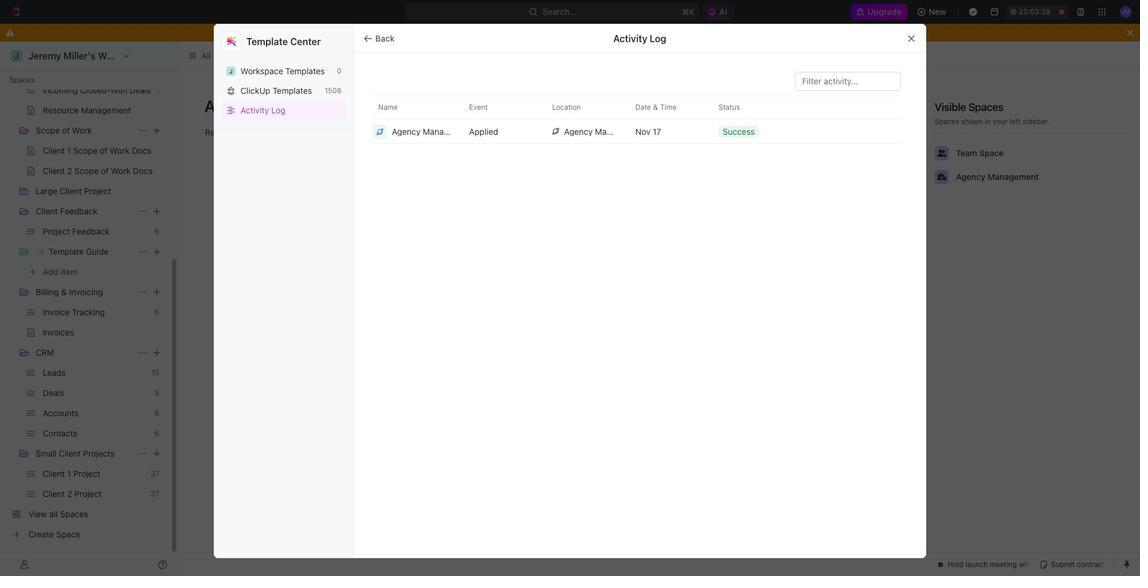 Task type: describe. For each thing, give the bounding box(es) containing it.
want
[[474, 27, 493, 37]]

sidebar navigation
[[0, 0, 178, 576]]

back
[[375, 33, 395, 43]]

team space
[[956, 148, 1004, 158]]

client inside "link"
[[36, 206, 58, 216]]

event column header
[[456, 96, 542, 119]]

billing & invoicing link
[[36, 283, 133, 302]]

clickup
[[241, 86, 270, 96]]

grid containing agency management
[[373, 96, 907, 544]]

browser
[[534, 27, 566, 37]]

0 horizontal spatial agency
[[392, 126, 421, 136]]

✨
[[36, 247, 46, 257]]

✨ template guide
[[36, 247, 109, 257]]

small
[[36, 449, 57, 459]]

visible spaces spaces shown in your left sidebar.
[[935, 101, 1050, 126]]

spaces inside the sidebar navigation
[[10, 75, 35, 84]]

business time image
[[938, 173, 947, 181]]

billing
[[36, 287, 59, 297]]

23:03:28 button
[[1007, 5, 1069, 19]]

notifications?
[[568, 27, 621, 37]]

event
[[469, 103, 488, 112]]

your
[[993, 117, 1008, 126]]

template inside ✨ template guide link
[[49, 247, 84, 257]]

status column header
[[706, 96, 791, 119]]

clickup templates
[[241, 86, 312, 96]]

workspace
[[241, 66, 283, 76]]

success
[[723, 126, 755, 136]]

upgrade
[[868, 7, 902, 17]]

do you want to enable browser notifications? enable hide this
[[444, 27, 696, 37]]

nov
[[636, 126, 651, 136]]

user group image
[[938, 150, 947, 157]]

back button
[[359, 29, 402, 48]]

workspace templates
[[241, 66, 325, 76]]

new button
[[913, 2, 954, 21]]

search...
[[543, 7, 577, 17]]

& for billing
[[61, 287, 67, 297]]

0 horizontal spatial management
[[423, 126, 473, 136]]

management for agency management
[[595, 126, 645, 136]]

upgrade link
[[851, 4, 908, 20]]

status
[[719, 103, 740, 112]]

template center
[[247, 36, 321, 47]]

do
[[444, 27, 455, 37]]

billing & invoicing
[[36, 287, 103, 297]]

management for spaces shown in your left sidebar.
[[988, 172, 1039, 182]]

tree inside the sidebar navigation
[[5, 0, 166, 544]]

space
[[980, 148, 1004, 158]]

sidebar.
[[1023, 117, 1050, 126]]

⌘k
[[682, 7, 695, 17]]

1 vertical spatial all
[[204, 96, 224, 116]]

0 vertical spatial all
[[201, 50, 211, 61]]

cell inside press space to select this row. row
[[789, 120, 901, 143]]

templates for clickup templates
[[273, 86, 312, 96]]

1 vertical spatial all spaces
[[204, 96, 286, 116]]

1 horizontal spatial log
[[650, 33, 667, 44]]

time
[[660, 103, 677, 112]]

projects
[[83, 449, 115, 459]]

agency for agency management
[[564, 126, 593, 136]]

date
[[636, 103, 651, 112]]



Task type: locate. For each thing, give the bounding box(es) containing it.
0 horizontal spatial activity log
[[241, 105, 286, 115]]

template up the workspace
[[247, 36, 288, 47]]

all spaces down clickup
[[204, 96, 286, 116]]

0 vertical spatial all spaces
[[201, 50, 241, 61]]

visible
[[935, 101, 967, 113]]

agency management for spaces shown in your left sidebar.
[[956, 172, 1039, 182]]

client feedback link
[[36, 202, 133, 221]]

1 vertical spatial client
[[59, 449, 81, 459]]

cell
[[789, 120, 901, 143]]

1 horizontal spatial agency management
[[564, 126, 645, 136]]

enable
[[629, 27, 655, 37]]

1 vertical spatial log
[[271, 105, 286, 115]]

log
[[650, 33, 667, 44], [271, 105, 286, 115]]

& for date
[[653, 103, 658, 112]]

enable
[[505, 27, 532, 37]]

agency management down space
[[956, 172, 1039, 182]]

crm
[[36, 348, 54, 358]]

1 vertical spatial template
[[49, 247, 84, 257]]

team
[[956, 148, 978, 158]]

left
[[1010, 117, 1021, 126]]

scope of work
[[36, 125, 92, 135]]

you
[[457, 27, 472, 37]]

scope of work link
[[36, 121, 133, 140]]

agency management for agency management
[[564, 126, 645, 136]]

scope
[[36, 125, 60, 135]]

✨ template guide link
[[36, 242, 133, 261]]

agency inside press space to select this row. row
[[564, 126, 593, 136]]

17
[[653, 126, 661, 136]]

management down date
[[595, 126, 645, 136]]

all spaces up j
[[201, 50, 241, 61]]

client
[[36, 206, 58, 216], [59, 449, 81, 459]]

log down clickup templates
[[271, 105, 286, 115]]

1 vertical spatial activity log
[[241, 105, 286, 115]]

0 horizontal spatial template
[[49, 247, 84, 257]]

work
[[72, 125, 92, 135]]

j
[[229, 67, 233, 75]]

1 horizontal spatial template
[[247, 36, 288, 47]]

0 vertical spatial &
[[653, 103, 658, 112]]

press space to select this row. row
[[456, 120, 901, 144]]

1 horizontal spatial client
[[59, 449, 81, 459]]

0 vertical spatial activity log
[[614, 33, 667, 44]]

jeremy miller's workspace, , element
[[226, 66, 236, 76]]

activity log left this
[[614, 33, 667, 44]]

activity down clickup
[[241, 105, 269, 115]]

activity log down clickup
[[241, 105, 286, 115]]

agency management inside press space to select this row. row
[[564, 126, 645, 136]]

templates
[[286, 66, 325, 76], [273, 86, 312, 96]]

agency down team
[[956, 172, 986, 182]]

0 vertical spatial client
[[36, 206, 58, 216]]

0 vertical spatial log
[[650, 33, 667, 44]]

agency for spaces shown in your left sidebar.
[[956, 172, 986, 182]]

0 horizontal spatial activity
[[241, 105, 269, 115]]

row containing event
[[456, 96, 901, 119]]

activity log button
[[222, 100, 346, 120]]

1 vertical spatial templates
[[273, 86, 312, 96]]

2 horizontal spatial agency management
[[956, 172, 1039, 182]]

2 horizontal spatial agency
[[956, 172, 986, 182]]

0 vertical spatial template
[[247, 36, 288, 47]]

0 horizontal spatial &
[[61, 287, 67, 297]]

management
[[423, 126, 473, 136], [595, 126, 645, 136], [988, 172, 1039, 182]]

hide
[[661, 27, 680, 37]]

grid
[[373, 96, 907, 544]]

shown
[[962, 117, 983, 126]]

template right the ✨
[[49, 247, 84, 257]]

0
[[337, 67, 342, 75]]

name
[[378, 103, 398, 112]]

1 horizontal spatial management
[[595, 126, 645, 136]]

management down event
[[423, 126, 473, 136]]

agency down location column header
[[564, 126, 593, 136]]

agency management down location column header
[[564, 126, 645, 136]]

1 vertical spatial &
[[61, 287, 67, 297]]

feedback
[[60, 206, 98, 216]]

Filter activity... text field
[[803, 72, 894, 90]]

spaces
[[213, 50, 241, 61], [10, 75, 35, 84], [228, 96, 286, 116], [969, 101, 1004, 113], [935, 117, 960, 126]]

template
[[247, 36, 288, 47], [49, 247, 84, 257]]

guide
[[86, 247, 109, 257]]

this
[[682, 27, 696, 37]]

activity log inside button
[[241, 105, 286, 115]]

client feedback
[[36, 206, 98, 216]]

location column header
[[539, 96, 625, 119]]

new
[[929, 7, 947, 17]]

agency management
[[392, 126, 473, 136], [564, 126, 645, 136], [956, 172, 1039, 182]]

0 vertical spatial templates
[[286, 66, 325, 76]]

log left this
[[650, 33, 667, 44]]

1 horizontal spatial agency
[[564, 126, 593, 136]]

management inside press space to select this row. row
[[595, 126, 645, 136]]

1 horizontal spatial &
[[653, 103, 658, 112]]

date & time column header
[[623, 96, 708, 119]]

of
[[62, 125, 70, 135]]

all
[[201, 50, 211, 61], [204, 96, 224, 116]]

templates up activity log button
[[273, 86, 312, 96]]

log inside activity log button
[[271, 105, 286, 115]]

& right billing at left
[[61, 287, 67, 297]]

&
[[653, 103, 658, 112], [61, 287, 67, 297]]

nov 17
[[636, 126, 661, 136]]

crm link
[[36, 343, 133, 362]]

2 horizontal spatial management
[[988, 172, 1039, 182]]

invoicing
[[69, 287, 103, 297]]

row
[[456, 96, 901, 119]]

0 horizontal spatial log
[[271, 105, 286, 115]]

tree containing scope of work
[[5, 0, 166, 544]]

& inside the sidebar navigation
[[61, 287, 67, 297]]

client right small on the bottom
[[59, 449, 81, 459]]

tree
[[5, 0, 166, 544]]

small client projects
[[36, 449, 115, 459]]

activity
[[614, 33, 648, 44], [241, 105, 269, 115]]

applied
[[469, 126, 498, 136]]

name column header
[[373, 96, 459, 119]]

templates for workspace templates
[[286, 66, 325, 76]]

0 vertical spatial activity
[[614, 33, 648, 44]]

center
[[290, 36, 321, 47]]

date & time
[[636, 103, 677, 112]]

1 vertical spatial activity
[[241, 105, 269, 115]]

23:03:28
[[1019, 7, 1051, 16]]

to
[[495, 27, 503, 37]]

in
[[985, 117, 991, 126]]

1 horizontal spatial activity log
[[614, 33, 667, 44]]

all spaces
[[201, 50, 241, 61], [204, 96, 286, 116]]

small client projects link
[[36, 444, 133, 463]]

agency
[[392, 126, 421, 136], [564, 126, 593, 136], [956, 172, 986, 182]]

location
[[552, 103, 581, 112]]

activity left hide
[[614, 33, 648, 44]]

management down space
[[988, 172, 1039, 182]]

1508
[[325, 86, 342, 95]]

activity log
[[614, 33, 667, 44], [241, 105, 286, 115]]

& right date
[[653, 103, 658, 112]]

1 horizontal spatial activity
[[614, 33, 648, 44]]

agency down name column header
[[392, 126, 421, 136]]

templates down center
[[286, 66, 325, 76]]

0 horizontal spatial agency management
[[392, 126, 473, 136]]

activity inside button
[[241, 105, 269, 115]]

agency management down name column header
[[392, 126, 473, 136]]

client left feedback
[[36, 206, 58, 216]]

0 horizontal spatial client
[[36, 206, 58, 216]]

& inside "column header"
[[653, 103, 658, 112]]



Task type: vqa. For each thing, say whether or not it's contained in the screenshot.
jacob simon's workspace, , element
no



